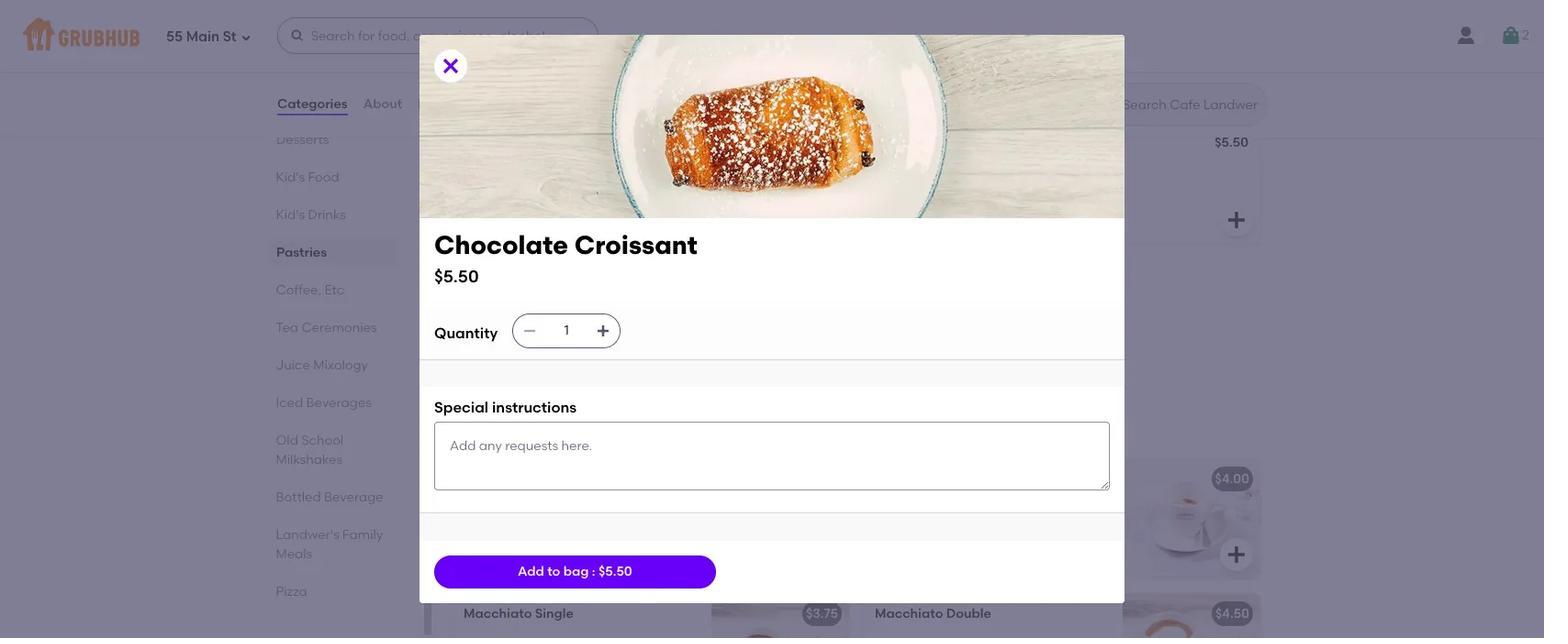Task type: locate. For each thing, give the bounding box(es) containing it.
etc inside tab
[[325, 283, 345, 298]]

iced
[[276, 396, 304, 411]]

2 button
[[1500, 19, 1529, 52]]

kid's food tab
[[276, 168, 391, 187]]

coffee, etc up the tea ceremonies
[[276, 283, 345, 298]]

about
[[363, 96, 402, 112]]

55 main st
[[166, 28, 237, 45]]

0 vertical spatial etc
[[325, 283, 345, 298]]

2
[[1522, 27, 1529, 43]]

chocolate
[[434, 230, 568, 261], [464, 272, 530, 287]]

croissant inside chocolate croissant $5.50
[[575, 230, 698, 261]]

single
[[535, 607, 574, 622]]

kid's drinks
[[276, 207, 346, 223]]

0 horizontal spatial $5.50
[[434, 266, 479, 287]]

svg image
[[290, 28, 304, 43], [440, 55, 462, 77], [596, 324, 611, 339], [814, 344, 836, 366], [1226, 544, 1248, 566]]

chocolate croissant image
[[711, 260, 849, 379]]

1 kid's from the top
[[276, 170, 305, 185]]

main
[[186, 28, 220, 45]]

juice
[[276, 358, 311, 374]]

beverages
[[307, 396, 372, 411]]

1 vertical spatial etc
[[525, 417, 556, 440]]

macchiato for macchiato double
[[875, 607, 943, 622]]

1 vertical spatial kid's
[[276, 207, 305, 223]]

meals
[[276, 547, 313, 563]]

55
[[166, 28, 183, 45]]

landwer's
[[276, 528, 340, 543]]

1 vertical spatial coffee, etc
[[449, 417, 556, 440]]

macchiato left double
[[875, 607, 943, 622]]

school
[[302, 433, 344, 449]]

espresso double image
[[1123, 460, 1260, 579]]

etc
[[325, 283, 345, 298], [525, 417, 556, 440]]

$5.50
[[1215, 135, 1249, 151], [434, 266, 479, 287], [598, 564, 632, 580]]

0 vertical spatial coffee,
[[276, 283, 322, 298]]

kid's left food
[[276, 170, 305, 185]]

kid's left drinks
[[276, 207, 305, 223]]

croissant for chocolate croissant $5.50
[[575, 230, 698, 261]]

juice mixology tab
[[276, 356, 391, 375]]

instructions
[[492, 399, 577, 417]]

drinks
[[308, 207, 346, 223]]

$4.00
[[1215, 472, 1249, 488]]

macchiato down add
[[464, 607, 532, 622]]

etc down instructions
[[525, 417, 556, 440]]

coffee, down special instructions
[[449, 417, 520, 440]]

coffee, etc
[[276, 283, 345, 298], [449, 417, 556, 440]]

add to bag : $5.50
[[518, 564, 632, 580]]

pastries up butter in the top left of the page
[[449, 82, 527, 105]]

milkshakes
[[276, 453, 343, 468]]

kid's
[[276, 170, 305, 185], [276, 207, 305, 223]]

1 horizontal spatial macchiato
[[875, 607, 943, 622]]

almond
[[875, 137, 924, 152]]

old school milkshakes
[[276, 433, 344, 468]]

old
[[276, 433, 299, 449]]

kid's for kid's drinks
[[276, 207, 305, 223]]

0 horizontal spatial macchiato
[[464, 607, 532, 622]]

coffee, up tea
[[276, 283, 322, 298]]

:
[[592, 564, 595, 580]]

juice mixology
[[276, 358, 369, 374]]

0 vertical spatial pastries
[[449, 82, 527, 105]]

bag
[[563, 564, 589, 580]]

iced beverages tab
[[276, 394, 391, 413]]

2 horizontal spatial $5.50
[[1215, 135, 1249, 151]]

$5.50 down search cafe landwer search box
[[1215, 135, 1249, 151]]

croissant inside 'button'
[[533, 272, 594, 287]]

categories
[[277, 96, 348, 112]]

kid's food
[[276, 170, 340, 185]]

croissant for almond croissant
[[927, 137, 988, 152]]

special
[[434, 399, 489, 417]]

0 horizontal spatial pastries
[[276, 245, 327, 261]]

0 vertical spatial chocolate
[[434, 230, 568, 261]]

food
[[308, 170, 340, 185]]

1 vertical spatial pastries
[[276, 245, 327, 261]]

croissant
[[506, 137, 566, 152], [927, 137, 988, 152], [575, 230, 698, 261], [533, 272, 594, 287]]

2 macchiato from the left
[[875, 607, 943, 622]]

bottled beverage tab
[[276, 488, 391, 508]]

0 vertical spatial $5.50
[[1215, 135, 1249, 151]]

svg image
[[814, 8, 836, 30], [1500, 25, 1522, 47], [240, 32, 251, 43], [814, 209, 836, 231], [1226, 209, 1248, 231], [523, 324, 537, 339]]

macchiato
[[464, 607, 532, 622], [875, 607, 943, 622]]

$5.50 right ':'
[[598, 564, 632, 580]]

1 horizontal spatial $5.50
[[598, 564, 632, 580]]

1 vertical spatial chocolate
[[464, 272, 530, 287]]

macchiato double
[[875, 607, 991, 622]]

family
[[343, 528, 383, 543]]

$4.50
[[1215, 607, 1249, 622]]

butter croissant image
[[711, 125, 849, 244]]

reviews
[[418, 96, 469, 112]]

about button
[[362, 72, 403, 138]]

$5.50 up quantity
[[434, 266, 479, 287]]

etc down pastries tab
[[325, 283, 345, 298]]

chocolate inside chocolate croissant $5.50
[[434, 230, 568, 261]]

0 horizontal spatial coffee, etc
[[276, 283, 345, 298]]

coffee, etc inside tab
[[276, 283, 345, 298]]

tea
[[276, 320, 299, 336]]

pizza
[[276, 585, 308, 600]]

1 horizontal spatial coffee, etc
[[449, 417, 556, 440]]

add
[[518, 564, 544, 580]]

0 horizontal spatial coffee,
[[276, 283, 322, 298]]

$5.50 inside chocolate croissant $5.50
[[434, 266, 479, 287]]

0 horizontal spatial etc
[[325, 283, 345, 298]]

chocolate inside 'button'
[[464, 272, 530, 287]]

1 macchiato from the left
[[464, 607, 532, 622]]

tea ceremonies
[[276, 320, 377, 336]]

1 vertical spatial $5.50
[[434, 266, 479, 287]]

1 horizontal spatial coffee,
[[449, 417, 520, 440]]

pastries tab
[[276, 243, 391, 263]]

2 kid's from the top
[[276, 207, 305, 223]]

special instructions
[[434, 399, 577, 417]]

kid's drinks tab
[[276, 206, 391, 225]]

coffee,
[[276, 283, 322, 298], [449, 417, 520, 440]]

chocolate up quantity
[[464, 272, 530, 287]]

0 vertical spatial coffee, etc
[[276, 283, 345, 298]]

1 horizontal spatial etc
[[525, 417, 556, 440]]

almond croissant
[[875, 137, 988, 152]]

1 vertical spatial coffee,
[[449, 417, 520, 440]]

chocolate croissant $5.50
[[434, 230, 698, 287]]

0 vertical spatial kid's
[[276, 170, 305, 185]]

bottled beverage
[[276, 490, 384, 506]]

coffee, etc down special instructions
[[449, 417, 556, 440]]

chocolate up chocolate croissant
[[434, 230, 568, 261]]

choco chino image
[[1123, 0, 1260, 43]]

pastries
[[449, 82, 527, 105], [276, 245, 327, 261]]

double
[[946, 607, 991, 622]]

main navigation navigation
[[0, 0, 1544, 72]]

pastries down the kid's drinks
[[276, 245, 327, 261]]



Task type: vqa. For each thing, say whether or not it's contained in the screenshot.
Save this restaurant button for Kabul Castle Kabob
no



Task type: describe. For each thing, give the bounding box(es) containing it.
svg image inside 2 button
[[1500, 25, 1522, 47]]

macchiato double image
[[1123, 595, 1260, 639]]

Search Cafe Landwer search field
[[1121, 96, 1261, 114]]

macchiato single image
[[711, 595, 849, 639]]

categories button
[[276, 72, 349, 138]]

tea ceremonies tab
[[276, 319, 391, 338]]

espresso single image
[[711, 460, 849, 579]]

coffee, etc tab
[[276, 281, 391, 300]]

pizza tab
[[276, 583, 391, 602]]

macchiato for macchiato single
[[464, 607, 532, 622]]

st
[[223, 28, 237, 45]]

$4.00 button
[[864, 460, 1260, 579]]

reviews button
[[417, 72, 470, 138]]

beverage
[[325, 490, 384, 506]]

macchiato single
[[464, 607, 574, 622]]

svg image inside main navigation navigation
[[290, 28, 304, 43]]

kid's for kid's food
[[276, 170, 305, 185]]

chocolate croissant
[[464, 272, 594, 287]]

landwer's family meals tab
[[276, 526, 391, 565]]

to
[[547, 564, 560, 580]]

coffee, inside tab
[[276, 283, 322, 298]]

chocolate croissant button
[[453, 260, 849, 379]]

chocolate for chocolate croissant $5.50
[[434, 230, 568, 261]]

butter
[[464, 137, 503, 152]]

croissant for chocolate croissant
[[533, 272, 594, 287]]

nutella choco-chino image
[[711, 0, 849, 43]]

butter croissant
[[464, 137, 566, 152]]

2 vertical spatial $5.50
[[598, 564, 632, 580]]

croissant for butter croissant
[[506, 137, 566, 152]]

$3.75
[[806, 607, 838, 622]]

landwer's family meals
[[276, 528, 383, 563]]

desserts tab
[[276, 130, 391, 150]]

pastries inside tab
[[276, 245, 327, 261]]

search icon image
[[1093, 94, 1115, 116]]

quantity
[[434, 325, 498, 343]]

chocolate for chocolate croissant
[[464, 272, 530, 287]]

old school milkshakes tab
[[276, 431, 391, 470]]

mixology
[[314, 358, 369, 374]]

bottled
[[276, 490, 321, 506]]

iced beverages
[[276, 396, 372, 411]]

1 horizontal spatial pastries
[[449, 82, 527, 105]]

$5.00
[[804, 137, 838, 152]]

Special instructions text field
[[434, 423, 1110, 491]]

ceremonies
[[302, 320, 377, 336]]

desserts
[[276, 132, 329, 148]]

Input item quantity number field
[[546, 315, 587, 348]]



